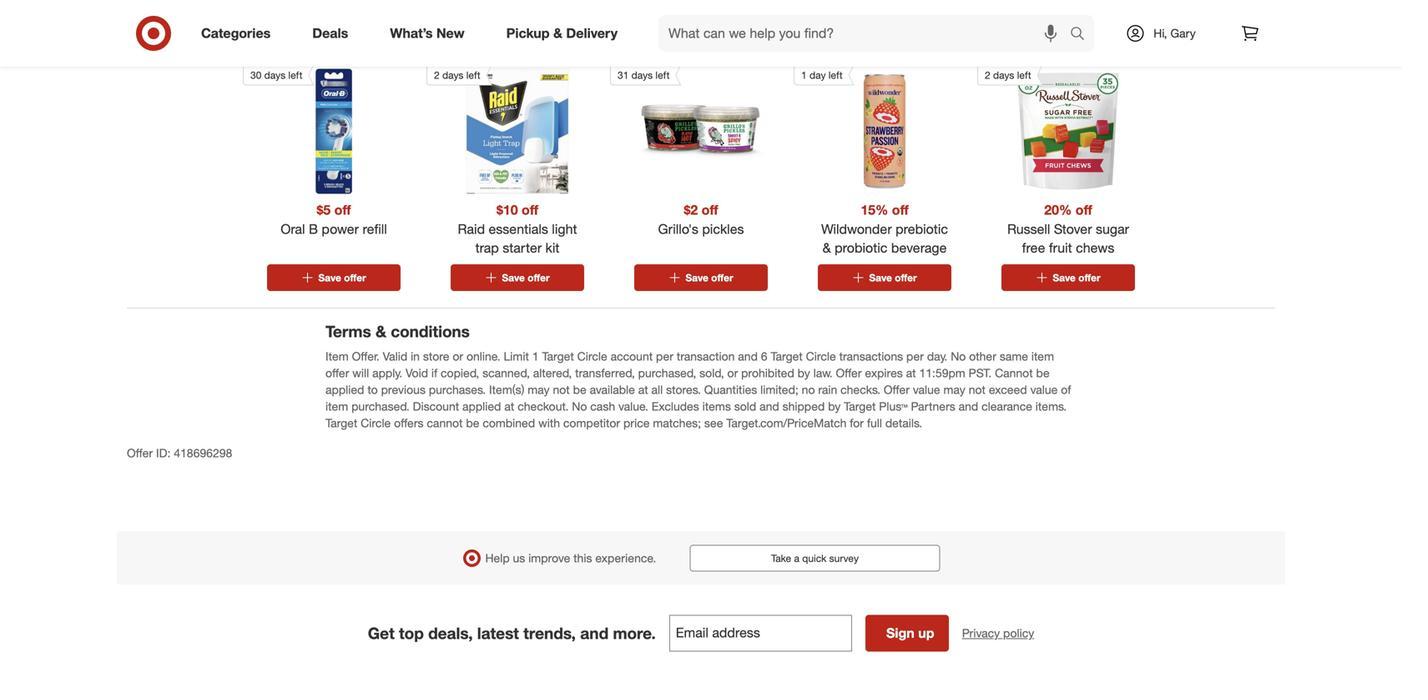 Task type: locate. For each thing, give the bounding box(es) containing it.
this
[[574, 552, 592, 566]]

and down limited;
[[760, 400, 779, 414]]

grillo's
[[658, 221, 699, 237]]

0 horizontal spatial per
[[656, 350, 674, 364]]

categories link
[[187, 15, 292, 52]]

circle up law.
[[806, 350, 836, 364]]

circle up transferred,
[[577, 350, 607, 364]]

per
[[656, 350, 674, 364], [907, 350, 924, 364]]

search button
[[1063, 15, 1103, 55]]

days for $10 off raid essentials light trap starter kit
[[442, 69, 464, 81]]

3 save from the left
[[686, 272, 709, 284]]

& right pickup
[[553, 25, 563, 41]]

more.
[[613, 624, 656, 643]]

2 horizontal spatial circle
[[806, 350, 836, 364]]

days for $2 off grillo's pickles
[[632, 69, 653, 81]]

essentials
[[489, 221, 548, 237]]

1 2 days left from the left
[[434, 69, 481, 81]]

available
[[590, 383, 635, 398]]

4 save from the left
[[869, 272, 892, 284]]

1 save from the left
[[318, 272, 341, 284]]

save down probiotic
[[869, 272, 892, 284]]

1 left the day
[[801, 69, 807, 81]]

off inside $2 off grillo's pickles
[[702, 202, 718, 218]]

0 horizontal spatial at
[[505, 400, 514, 414]]

item
[[326, 350, 349, 364]]

offer down kit
[[528, 272, 550, 284]]

off up essentials
[[522, 202, 538, 218]]

offer for prebiotic
[[895, 272, 917, 284]]

3 save offer button from the left
[[634, 265, 768, 291]]

off right $2
[[702, 202, 718, 218]]

privacy policy
[[962, 627, 1034, 641]]

may up checkout.
[[528, 383, 550, 398]]

save offer button
[[267, 265, 401, 291], [451, 265, 584, 291], [634, 265, 768, 291], [818, 265, 952, 291], [1002, 265, 1135, 291]]

target right 6
[[771, 350, 803, 364]]

1 off from the left
[[334, 202, 351, 218]]

0 vertical spatial no
[[951, 350, 966, 364]]

offer down beverage
[[895, 272, 917, 284]]

at left all on the bottom of page
[[638, 383, 648, 398]]

0 vertical spatial offers
[[711, 26, 754, 45]]

circle down purchased.
[[361, 416, 391, 431]]

offer down chews
[[1079, 272, 1101, 284]]

0 vertical spatial item
[[1032, 350, 1054, 364]]

31 days left
[[618, 69, 670, 81]]

save down power on the left of page
[[318, 272, 341, 284]]

power
[[322, 221, 359, 237]]

offer
[[344, 272, 366, 284], [528, 272, 550, 284], [711, 272, 733, 284], [895, 272, 917, 284], [1079, 272, 1101, 284], [326, 366, 349, 381]]

off inside 15% off wildwonder prebiotic & probiotic beverage
[[892, 202, 909, 218]]

1 horizontal spatial by
[[828, 400, 841, 414]]

& for delivery
[[553, 25, 563, 41]]

save offer button down probiotic
[[818, 265, 952, 291]]

a
[[794, 553, 800, 565]]

copied,
[[441, 366, 479, 381]]

2 2 days left from the left
[[985, 69, 1032, 81]]

1
[[801, 69, 807, 81], [532, 350, 539, 364]]

save offer for prebiotic
[[869, 272, 917, 284]]

save offer button down starter
[[451, 265, 584, 291]]

offer up checks.
[[836, 366, 862, 381]]

20%
[[1044, 202, 1072, 218]]

1 vertical spatial offers
[[394, 416, 424, 431]]

1 horizontal spatial 2
[[985, 69, 991, 81]]

sign up button
[[865, 616, 949, 653]]

not
[[553, 383, 570, 398], [969, 383, 986, 398]]

4 days from the left
[[993, 69, 1015, 81]]

1 vertical spatial offer
[[884, 383, 910, 398]]

clearance
[[982, 400, 1033, 414]]

what's
[[390, 25, 433, 41]]

save offer down starter
[[502, 272, 550, 284]]

0 horizontal spatial value
[[913, 383, 940, 398]]

0 horizontal spatial offer
[[127, 446, 153, 461]]

save for essentials
[[502, 272, 525, 284]]

store
[[423, 350, 449, 364]]

hi,
[[1154, 26, 1167, 40]]

save down grillo's
[[686, 272, 709, 284]]

5 left from the left
[[1017, 69, 1032, 81]]

by down rain
[[828, 400, 841, 414]]

or up quantities at the bottom right
[[728, 366, 738, 381]]

5 save from the left
[[1053, 272, 1076, 284]]

0 horizontal spatial item
[[326, 400, 348, 414]]

day
[[810, 69, 826, 81]]

1 horizontal spatial value
[[1031, 383, 1058, 398]]

30
[[250, 69, 262, 81]]

2 vertical spatial be
[[466, 416, 480, 431]]

None text field
[[669, 616, 852, 653]]

value up items.
[[1031, 383, 1058, 398]]

3 off from the left
[[702, 202, 718, 218]]

delivery
[[566, 25, 618, 41]]

& left probiotic
[[823, 240, 831, 256]]

not down 'pst.'
[[969, 383, 986, 398]]

1 horizontal spatial offer
[[836, 366, 862, 381]]

with
[[538, 416, 560, 431]]

off for 20% off
[[1076, 202, 1093, 218]]

1 horizontal spatial 1
[[801, 69, 807, 81]]

1 vertical spatial be
[[573, 383, 587, 398]]

offer left id:
[[127, 446, 153, 461]]

offer down power on the left of page
[[344, 272, 366, 284]]

1 vertical spatial no
[[572, 400, 587, 414]]

raid
[[458, 221, 485, 237]]

0 horizontal spatial applied
[[326, 383, 364, 398]]

cannot
[[995, 366, 1033, 381]]

by up "no"
[[798, 366, 810, 381]]

2 horizontal spatial &
[[823, 240, 831, 256]]

save offer down power on the left of page
[[318, 272, 366, 284]]

up
[[918, 626, 935, 642]]

and right partners
[[959, 400, 979, 414]]

transactions
[[839, 350, 903, 364]]

at up combined
[[505, 400, 514, 414]]

target.com/pricematch
[[726, 416, 847, 431]]

4 save offer button from the left
[[818, 265, 952, 291]]

competitor
[[563, 416, 620, 431]]

item left purchased.
[[326, 400, 348, 414]]

get top deals, latest trends, and more.
[[368, 624, 656, 643]]

pickup & delivery link
[[492, 15, 639, 52]]

1 horizontal spatial may
[[944, 383, 966, 398]]

items.
[[1036, 400, 1067, 414]]

per left day.
[[907, 350, 924, 364]]

offer up plus™
[[884, 383, 910, 398]]

4 left from the left
[[829, 69, 843, 81]]

target up altered,
[[542, 350, 574, 364]]

no
[[951, 350, 966, 364], [572, 400, 587, 414]]

no up competitor
[[572, 400, 587, 414]]

0 horizontal spatial may
[[528, 383, 550, 398]]

left for 20% off russell stover sugar free fruit chews
[[1017, 69, 1032, 81]]

save offer down beverage
[[869, 272, 917, 284]]

price
[[624, 416, 650, 431]]

save for stover
[[1053, 272, 1076, 284]]

related
[[648, 26, 706, 45]]

0 horizontal spatial 2
[[434, 69, 440, 81]]

sold,
[[700, 366, 724, 381]]

2 off from the left
[[522, 202, 538, 218]]

2 for 20% off russell stover sugar free fruit chews
[[985, 69, 991, 81]]

partners
[[911, 400, 956, 414]]

0 vertical spatial by
[[798, 366, 810, 381]]

1 vertical spatial by
[[828, 400, 841, 414]]

per up purchased, at the left bottom of page
[[656, 350, 674, 364]]

1 horizontal spatial applied
[[462, 400, 501, 414]]

4 save offer from the left
[[869, 272, 917, 284]]

transferred,
[[575, 366, 635, 381]]

3 save offer from the left
[[686, 272, 733, 284]]

1 save offer button from the left
[[267, 265, 401, 291]]

not down altered,
[[553, 383, 570, 398]]

1 horizontal spatial per
[[907, 350, 924, 364]]

save offer button for pickles
[[634, 265, 768, 291]]

1 horizontal spatial circle
[[577, 350, 607, 364]]

save offer down fruit at top
[[1053, 272, 1101, 284]]

0 horizontal spatial be
[[466, 416, 480, 431]]

applied down purchases.
[[462, 400, 501, 414]]

15% off wildwonder prebiotic & probiotic beverage
[[821, 202, 948, 256]]

2 horizontal spatial be
[[1036, 366, 1050, 381]]

stover
[[1054, 221, 1092, 237]]

off inside 20% off russell stover sugar free fruit chews
[[1076, 202, 1093, 218]]

1 right limit
[[532, 350, 539, 364]]

checks.
[[841, 383, 881, 398]]

save offer button for prebiotic
[[818, 265, 952, 291]]

transaction
[[677, 350, 735, 364]]

0 horizontal spatial offers
[[394, 416, 424, 431]]

1 horizontal spatial or
[[728, 366, 738, 381]]

full
[[867, 416, 882, 431]]

offer for pickles
[[711, 272, 733, 284]]

0 horizontal spatial &
[[376, 322, 386, 341]]

2 left from the left
[[466, 69, 481, 81]]

2 save offer from the left
[[502, 272, 550, 284]]

offer down item
[[326, 366, 349, 381]]

item right 'same'
[[1032, 350, 1054, 364]]

save offer button down fruit at top
[[1002, 265, 1135, 291]]

value up partners
[[913, 383, 940, 398]]

offer down pickles
[[711, 272, 733, 284]]

0 horizontal spatial not
[[553, 383, 570, 398]]

save offer button down pickles
[[634, 265, 768, 291]]

valid
[[383, 350, 408, 364]]

limited;
[[761, 383, 799, 398]]

3 left from the left
[[656, 69, 670, 81]]

save down fruit at top
[[1053, 272, 1076, 284]]

0 horizontal spatial circle
[[361, 416, 391, 431]]

& for conditions
[[376, 322, 386, 341]]

2 per from the left
[[907, 350, 924, 364]]

1 horizontal spatial at
[[638, 383, 648, 398]]

1 horizontal spatial not
[[969, 383, 986, 398]]

off inside $5 off oral b power refill
[[334, 202, 351, 218]]

off inside $10 off raid essentials light trap starter kit
[[522, 202, 538, 218]]

1 horizontal spatial no
[[951, 350, 966, 364]]

starter
[[503, 240, 542, 256]]

1 per from the left
[[656, 350, 674, 364]]

offer for stover
[[1079, 272, 1101, 284]]

russell
[[1008, 221, 1051, 237]]

offers right related
[[711, 26, 754, 45]]

1 left from the left
[[288, 69, 302, 81]]

5 save offer button from the left
[[1002, 265, 1135, 291]]

6
[[761, 350, 768, 364]]

save offer down pickles
[[686, 272, 733, 284]]

& inside terms & conditions item offer. valid in store or online. limit 1 target circle account per transaction and 6 target circle transactions per day. no other same item offer will apply. void if copied, scanned, altered, transferred, purchased, sold, or prohibited by law. offer expires at 11:59pm pst. cannot be applied to previous purchases. item(s) may not be available at all stores. quantities limited; no rain checks. offer value may not exceed value of item purchased. discount applied at checkout. no cash value. excludes items sold and shipped by target plus™ partners and clearance items. target circle offers cannot be combined with competitor price matches; see target.com/pricematch for full details.
[[376, 322, 386, 341]]

4 off from the left
[[892, 202, 909, 218]]

5 off from the left
[[1076, 202, 1093, 218]]

offers down discount
[[394, 416, 424, 431]]

2 vertical spatial offer
[[127, 446, 153, 461]]

2 days left for $10 off raid essentials light trap starter kit
[[434, 69, 481, 81]]

oral
[[281, 221, 305, 237]]

0 horizontal spatial or
[[453, 350, 463, 364]]

15%
[[861, 202, 888, 218]]

no right day.
[[951, 350, 966, 364]]

save for prebiotic
[[869, 272, 892, 284]]

may down 11:59pm
[[944, 383, 966, 398]]

1 vertical spatial &
[[823, 240, 831, 256]]

0 vertical spatial 1
[[801, 69, 807, 81]]

2 vertical spatial &
[[376, 322, 386, 341]]

by
[[798, 366, 810, 381], [828, 400, 841, 414]]

1 save offer from the left
[[318, 272, 366, 284]]

$5 off oral b power refill
[[281, 202, 387, 237]]

0 horizontal spatial no
[[572, 400, 587, 414]]

& up valid
[[376, 322, 386, 341]]

off
[[334, 202, 351, 218], [522, 202, 538, 218], [702, 202, 718, 218], [892, 202, 909, 218], [1076, 202, 1093, 218]]

at right expires
[[906, 366, 916, 381]]

beverage
[[891, 240, 947, 256]]

probiotic
[[835, 240, 888, 256]]

1 horizontal spatial &
[[553, 25, 563, 41]]

1 horizontal spatial item
[[1032, 350, 1054, 364]]

$5
[[317, 202, 331, 218]]

top
[[399, 624, 424, 643]]

combined
[[483, 416, 535, 431]]

off right 15%
[[892, 202, 909, 218]]

2 save offer button from the left
[[451, 265, 584, 291]]

policy
[[1003, 627, 1034, 641]]

applied down will
[[326, 383, 364, 398]]

2 for $10 off raid essentials light trap starter kit
[[434, 69, 440, 81]]

save offer button down power on the left of page
[[267, 265, 401, 291]]

2 vertical spatial at
[[505, 400, 514, 414]]

off up stover at right top
[[1076, 202, 1093, 218]]

1 2 from the left
[[434, 69, 440, 81]]

1 vertical spatial applied
[[462, 400, 501, 414]]

5 save offer from the left
[[1053, 272, 1101, 284]]

pickles
[[702, 221, 744, 237]]

law.
[[814, 366, 833, 381]]

sugar
[[1096, 221, 1129, 237]]

What can we help you find? suggestions appear below search field
[[659, 15, 1074, 52]]

if
[[431, 366, 438, 381]]

1 vertical spatial 1
[[532, 350, 539, 364]]

save down starter
[[502, 272, 525, 284]]

3 days from the left
[[632, 69, 653, 81]]

0 horizontal spatial 1
[[532, 350, 539, 364]]

0 vertical spatial offer
[[836, 366, 862, 381]]

and left 6
[[738, 350, 758, 364]]

0 vertical spatial or
[[453, 350, 463, 364]]

off right $5
[[334, 202, 351, 218]]

2 horizontal spatial at
[[906, 366, 916, 381]]

0 horizontal spatial 2 days left
[[434, 69, 481, 81]]

1 days from the left
[[264, 69, 286, 81]]

0 vertical spatial &
[[553, 25, 563, 41]]

item
[[1032, 350, 1054, 364], [326, 400, 348, 414]]

at
[[906, 366, 916, 381], [638, 383, 648, 398], [505, 400, 514, 414]]

2 days from the left
[[442, 69, 464, 81]]

2 2 from the left
[[985, 69, 991, 81]]

or up copied,
[[453, 350, 463, 364]]

$10
[[497, 202, 518, 218]]

2 save from the left
[[502, 272, 525, 284]]

1 horizontal spatial 2 days left
[[985, 69, 1032, 81]]

help us improve this experience.
[[485, 552, 656, 566]]

scanned,
[[483, 366, 530, 381]]



Task type: vqa. For each thing, say whether or not it's contained in the screenshot.
Item(S) at the left bottom of the page
yes



Task type: describe. For each thing, give the bounding box(es) containing it.
take a quick survey
[[771, 553, 859, 565]]

item(s)
[[489, 383, 525, 398]]

search
[[1063, 27, 1103, 43]]

light
[[552, 221, 577, 237]]

1 horizontal spatial offers
[[711, 26, 754, 45]]

1 vertical spatial at
[[638, 383, 648, 398]]

other
[[969, 350, 997, 364]]

save offer for stover
[[1053, 272, 1101, 284]]

offer for essentials
[[528, 272, 550, 284]]

refill
[[363, 221, 387, 237]]

1 horizontal spatial be
[[573, 383, 587, 398]]

save offer button for stover
[[1002, 265, 1135, 291]]

no
[[802, 383, 815, 398]]

pickup
[[506, 25, 550, 41]]

target down purchased.
[[326, 416, 358, 431]]

off for 15% off
[[892, 202, 909, 218]]

free
[[1022, 240, 1045, 256]]

apply.
[[372, 366, 402, 381]]

off for $2 off
[[702, 202, 718, 218]]

off for $10 off
[[522, 202, 538, 218]]

left for 15% off wildwonder prebiotic & probiotic beverage
[[829, 69, 843, 81]]

online.
[[467, 350, 501, 364]]

0 vertical spatial be
[[1036, 366, 1050, 381]]

details.
[[886, 416, 923, 431]]

new
[[436, 25, 465, 41]]

target down checks.
[[844, 400, 876, 414]]

will
[[353, 366, 369, 381]]

0 vertical spatial applied
[[326, 383, 364, 398]]

left for $10 off raid essentials light trap starter kit
[[466, 69, 481, 81]]

2 value from the left
[[1031, 383, 1058, 398]]

days for $5 off oral b power refill
[[264, 69, 286, 81]]

0 vertical spatial at
[[906, 366, 916, 381]]

previous
[[381, 383, 426, 398]]

offer for b
[[344, 272, 366, 284]]

31
[[618, 69, 629, 81]]

1 vertical spatial or
[[728, 366, 738, 381]]

wildwonder
[[821, 221, 892, 237]]

save offer for b
[[318, 272, 366, 284]]

gary
[[1171, 26, 1196, 40]]

excludes
[[652, 400, 699, 414]]

privacy policy link
[[962, 626, 1034, 642]]

latest
[[477, 624, 519, 643]]

deals,
[[428, 624, 473, 643]]

quick
[[802, 553, 827, 565]]

prohibited
[[741, 366, 795, 381]]

sign
[[887, 626, 915, 642]]

b
[[309, 221, 318, 237]]

see
[[704, 416, 723, 431]]

purchases.
[[429, 383, 486, 398]]

2 not from the left
[[969, 383, 986, 398]]

terms
[[326, 322, 371, 341]]

left for $5 off oral b power refill
[[288, 69, 302, 81]]

offers inside terms & conditions item offer. valid in store or online. limit 1 target circle account per transaction and 6 target circle transactions per day. no other same item offer will apply. void if copied, scanned, altered, transferred, purchased, sold, or prohibited by law. offer expires at 11:59pm pst. cannot be applied to previous purchases. item(s) may not be available at all stores. quantities limited; no rain checks. offer value may not exceed value of item purchased. discount applied at checkout. no cash value. excludes items sold and shipped by target plus™ partners and clearance items. target circle offers cannot be combined with competitor price matches; see target.com/pricematch for full details.
[[394, 416, 424, 431]]

2 horizontal spatial offer
[[884, 383, 910, 398]]

pickup & delivery
[[506, 25, 618, 41]]

left for $2 off grillo's pickles
[[656, 69, 670, 81]]

shipped
[[783, 400, 825, 414]]

us
[[513, 552, 525, 566]]

terms & conditions item offer. valid in store or online. limit 1 target circle account per transaction and 6 target circle transactions per day. no other same item offer will apply. void if copied, scanned, altered, transferred, purchased, sold, or prohibited by law. offer expires at 11:59pm pst. cannot be applied to previous purchases. item(s) may not be available at all stores. quantities limited; no rain checks. offer value may not exceed value of item purchased. discount applied at checkout. no cash value. excludes items sold and shipped by target plus™ partners and clearance items. target circle offers cannot be combined with competitor price matches; see target.com/pricematch for full details.
[[326, 322, 1075, 431]]

all
[[652, 383, 663, 398]]

20% off russell stover sugar free fruit chews
[[1008, 202, 1129, 256]]

1 may from the left
[[528, 383, 550, 398]]

stores.
[[666, 383, 701, 398]]

$10 off raid essentials light trap starter kit
[[458, 202, 577, 256]]

offer inside terms & conditions item offer. valid in store or online. limit 1 target circle account per transaction and 6 target circle transactions per day. no other same item offer will apply. void if copied, scanned, altered, transferred, purchased, sold, or prohibited by law. offer expires at 11:59pm pst. cannot be applied to previous purchases. item(s) may not be available at all stores. quantities limited; no rain checks. offer value may not exceed value of item purchased. discount applied at checkout. no cash value. excludes items sold and shipped by target plus™ partners and clearance items. target circle offers cannot be combined with competitor price matches; see target.com/pricematch for full details.
[[326, 366, 349, 381]]

offer.
[[352, 350, 380, 364]]

1 value from the left
[[913, 383, 940, 398]]

hi, gary
[[1154, 26, 1196, 40]]

off for $5 off
[[334, 202, 351, 218]]

0 horizontal spatial by
[[798, 366, 810, 381]]

11:59pm
[[919, 366, 966, 381]]

altered,
[[533, 366, 572, 381]]

exceed
[[989, 383, 1027, 398]]

418696298
[[174, 446, 232, 461]]

limit
[[504, 350, 529, 364]]

$2
[[684, 202, 698, 218]]

what's new
[[390, 25, 465, 41]]

improve
[[529, 552, 570, 566]]

id:
[[156, 446, 171, 461]]

save offer button for b
[[267, 265, 401, 291]]

purchased.
[[352, 400, 410, 414]]

save for pickles
[[686, 272, 709, 284]]

related offers
[[648, 26, 754, 45]]

categories
[[201, 25, 271, 41]]

trap
[[475, 240, 499, 256]]

checkout.
[[518, 400, 569, 414]]

to
[[368, 383, 378, 398]]

purchased,
[[638, 366, 696, 381]]

days for 20% off russell stover sugar free fruit chews
[[993, 69, 1015, 81]]

save for b
[[318, 272, 341, 284]]

chews
[[1076, 240, 1115, 256]]

2 may from the left
[[944, 383, 966, 398]]

help
[[485, 552, 510, 566]]

in
[[411, 350, 420, 364]]

what's new link
[[376, 15, 486, 52]]

1 inside terms & conditions item offer. valid in store or online. limit 1 target circle account per transaction and 6 target circle transactions per day. no other same item offer will apply. void if copied, scanned, altered, transferred, purchased, sold, or prohibited by law. offer expires at 11:59pm pst. cannot be applied to previous purchases. item(s) may not be available at all stores. quantities limited; no rain checks. offer value may not exceed value of item purchased. discount applied at checkout. no cash value. excludes items sold and shipped by target plus™ partners and clearance items. target circle offers cannot be combined with competitor price matches; see target.com/pricematch for full details.
[[532, 350, 539, 364]]

survey
[[829, 553, 859, 565]]

take
[[771, 553, 791, 565]]

save offer for essentials
[[502, 272, 550, 284]]

& inside 15% off wildwonder prebiotic & probiotic beverage
[[823, 240, 831, 256]]

save offer for pickles
[[686, 272, 733, 284]]

plus™
[[879, 400, 908, 414]]

trends,
[[524, 624, 576, 643]]

deals
[[312, 25, 348, 41]]

sign up
[[887, 626, 935, 642]]

1 not from the left
[[553, 383, 570, 398]]

rain
[[818, 383, 837, 398]]

1 vertical spatial item
[[326, 400, 348, 414]]

deals link
[[298, 15, 369, 52]]

2 days left for 20% off russell stover sugar free fruit chews
[[985, 69, 1032, 81]]

for
[[850, 416, 864, 431]]

discount
[[413, 400, 459, 414]]

take a quick survey button
[[690, 546, 940, 572]]

of
[[1061, 383, 1071, 398]]

30 days left
[[250, 69, 302, 81]]

expires
[[865, 366, 903, 381]]

save offer button for essentials
[[451, 265, 584, 291]]

and left more.
[[580, 624, 609, 643]]

experience.
[[595, 552, 656, 566]]



